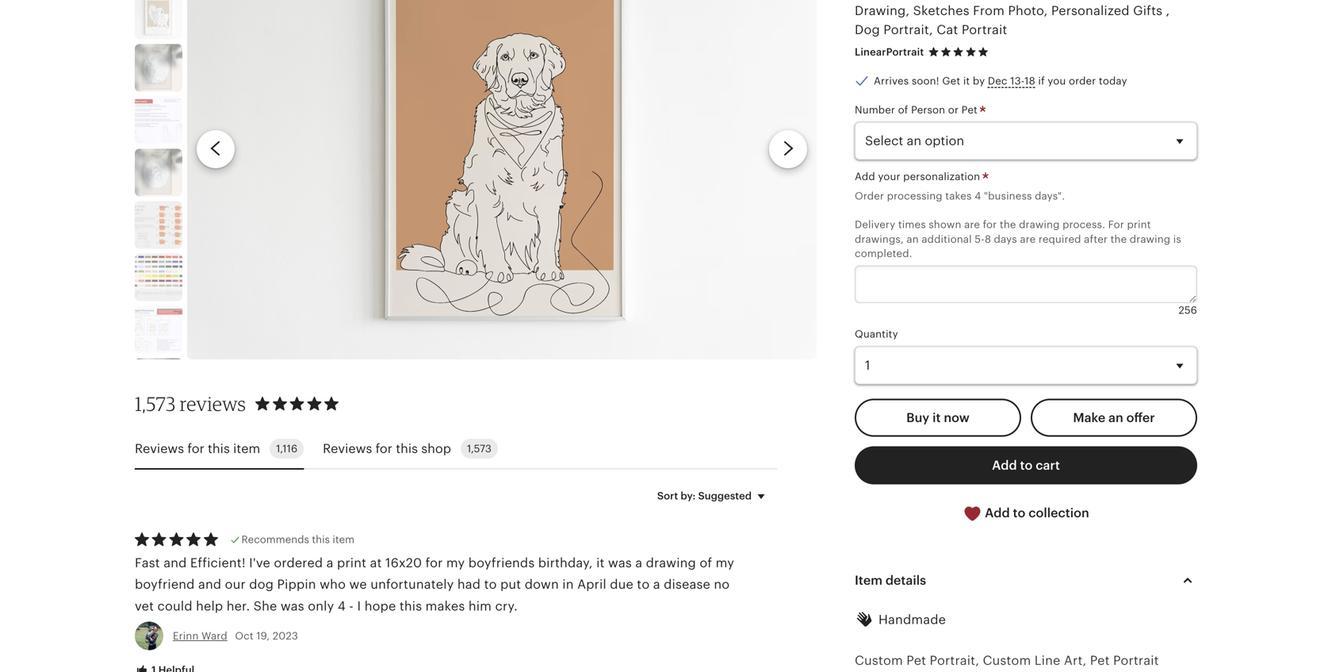 Task type: describe. For each thing, give the bounding box(es) containing it.
8
[[985, 233, 992, 245]]

16x20
[[386, 556, 422, 570]]

no
[[714, 577, 730, 592]]

18
[[1025, 75, 1036, 87]]

buy it now button
[[855, 399, 1022, 437]]

days".
[[1035, 190, 1066, 202]]

completed.
[[855, 248, 913, 259]]

cart
[[1036, 458, 1061, 472]]

portrait,
[[930, 653, 980, 667]]

portrait
[[1114, 653, 1160, 667]]

0 horizontal spatial a
[[327, 556, 334, 570]]

add to cart
[[993, 458, 1061, 472]]

add for add your personalization
[[855, 171, 876, 183]]

an inside make an offer button
[[1109, 410, 1124, 425]]

0 vertical spatial it
[[964, 75, 971, 87]]

takes
[[946, 190, 972, 202]]

person
[[912, 104, 946, 116]]

buy
[[907, 410, 930, 425]]

delivery
[[855, 219, 896, 231]]

we
[[349, 577, 367, 592]]

add to cart button
[[855, 446, 1198, 484]]

make
[[1074, 410, 1106, 425]]

it inside fast and efficient!  i've ordered a print at 16x20 for my boyfriends birthday, it was a drawing of my boyfriend and our dog pippin who we unfortunately had to put down in april due to a disease no vet could help her. she was only 4 - i hope this makes him cry.
[[597, 556, 605, 570]]

delivery times shown are for the drawing process. for print drawings, an additional 5-8 days are required after the drawing is completed.
[[855, 219, 1182, 259]]

2 custom from the left
[[983, 653, 1032, 667]]

reviews for this item
[[135, 441, 260, 456]]

custom pet portrait custom line art pet portrait drawing image 2 image
[[135, 0, 182, 39]]

oct
[[235, 630, 254, 642]]

pippin
[[277, 577, 316, 592]]

now
[[944, 410, 970, 425]]

buy it now
[[907, 410, 970, 425]]

him
[[469, 599, 492, 613]]

after
[[1085, 233, 1108, 245]]

1 vertical spatial are
[[1021, 233, 1036, 245]]

reviews
[[180, 392, 246, 415]]

handmade
[[879, 613, 947, 627]]

april
[[578, 577, 607, 592]]

birthday,
[[539, 556, 593, 570]]

1 horizontal spatial item
[[333, 534, 355, 546]]

this up ordered
[[312, 534, 330, 546]]

tab list containing reviews for this item
[[135, 429, 778, 470]]

this left shop
[[396, 441, 418, 456]]

add to collection button
[[855, 494, 1198, 533]]

soon! get
[[912, 75, 961, 87]]

for left shop
[[376, 441, 393, 456]]

it inside button
[[933, 410, 941, 425]]

erinn ward link
[[173, 630, 228, 642]]

times
[[899, 219, 927, 231]]

you
[[1048, 75, 1067, 87]]

ordered
[[274, 556, 323, 570]]

custom pet portrait custom line art pet portrait drawing image 7 image
[[135, 253, 182, 301]]

"business
[[985, 190, 1033, 202]]

by:
[[681, 490, 696, 502]]

1,573 reviews
[[135, 392, 246, 415]]

sort
[[658, 490, 679, 502]]

custom pet portrait custom line art pet portrait drawing image 4 image
[[135, 96, 182, 144]]

quantity
[[855, 328, 899, 340]]

item details
[[855, 573, 927, 588]]

19,
[[257, 630, 270, 642]]

erinn ward oct 19, 2023
[[173, 630, 298, 642]]

custom pet portrait custom line art pet portrait drawing image 6 image
[[135, 201, 182, 249]]

by
[[973, 75, 986, 87]]

order processing takes 4 "business days".
[[855, 190, 1066, 202]]

shown
[[929, 219, 962, 231]]

to inside button
[[1014, 506, 1026, 520]]

custom pet portrait custom line art pet portrait drawing image 3 image
[[135, 44, 182, 91]]

at
[[370, 556, 382, 570]]

0 vertical spatial was
[[609, 556, 632, 570]]

reviews for this shop
[[323, 441, 451, 456]]

of inside fast and efficient!  i've ordered a print at 16x20 for my boyfriends birthday, it was a drawing of my boyfriend and our dog pippin who we unfortunately had to put down in april due to a disease no vet could help her. she was only 4 - i hope this makes him cry.
[[700, 556, 713, 570]]

down
[[525, 577, 559, 592]]

help
[[196, 599, 223, 613]]

suggested
[[699, 490, 752, 502]]

your
[[879, 171, 901, 183]]

print inside fast and efficient!  i've ordered a print at 16x20 for my boyfriends birthday, it was a drawing of my boyfriend and our dog pippin who we unfortunately had to put down in april due to a disease no vet could help her. she was only 4 - i hope this makes him cry.
[[337, 556, 367, 570]]

13-
[[1011, 75, 1025, 87]]

arrives soon! get it by dec 13-18 if you order today
[[874, 75, 1128, 87]]

0 vertical spatial drawing
[[1020, 219, 1060, 231]]

this down reviews on the left
[[208, 441, 230, 456]]

recommends this item
[[242, 534, 355, 546]]

number of person or pet
[[855, 104, 981, 116]]

1 vertical spatial drawing
[[1130, 233, 1171, 245]]

reviews for reviews for this shop
[[323, 441, 372, 456]]

make an offer button
[[1031, 399, 1198, 437]]

make an offer
[[1074, 410, 1156, 425]]

add your personalization
[[855, 171, 984, 183]]

0 vertical spatial the
[[1000, 219, 1017, 231]]

-
[[349, 599, 354, 613]]

in
[[563, 577, 574, 592]]

order
[[855, 190, 885, 202]]

reviews for reviews for this item
[[135, 441, 184, 456]]

add for add to cart
[[993, 458, 1018, 472]]

due
[[610, 577, 634, 592]]



Task type: locate. For each thing, give the bounding box(es) containing it.
4
[[975, 190, 982, 202], [338, 599, 346, 613]]

tab list
[[135, 429, 778, 470]]

custom down handmade
[[855, 653, 904, 667]]

2 vertical spatial add
[[986, 506, 1011, 520]]

put
[[501, 577, 522, 592]]

1 vertical spatial item
[[333, 534, 355, 546]]

1 horizontal spatial reviews
[[323, 441, 372, 456]]

reviews
[[135, 441, 184, 456], [323, 441, 372, 456]]

boyfriends
[[469, 556, 535, 570]]

item
[[233, 441, 260, 456], [333, 534, 355, 546]]

1 vertical spatial the
[[1111, 233, 1128, 245]]

1,573 inside tab list
[[467, 443, 492, 455]]

1 horizontal spatial it
[[933, 410, 941, 425]]

for inside fast and efficient!  i've ordered a print at 16x20 for my boyfriends birthday, it was a drawing of my boyfriend and our dog pippin who we unfortunately had to put down in april due to a disease no vet could help her. she was only 4 - i hope this makes him cry.
[[426, 556, 443, 570]]

a up who
[[327, 556, 334, 570]]

drawing inside fast and efficient!  i've ordered a print at 16x20 for my boyfriends birthday, it was a drawing of my boyfriend and our dog pippin who we unfortunately had to put down in april due to a disease no vet could help her. she was only 4 - i hope this makes him cry.
[[646, 556, 697, 570]]

0 vertical spatial are
[[965, 219, 981, 231]]

pet left portrait,
[[907, 653, 927, 667]]

0 vertical spatial add
[[855, 171, 876, 183]]

a
[[327, 556, 334, 570], [636, 556, 643, 570], [654, 577, 661, 592]]

0 horizontal spatial item
[[233, 441, 260, 456]]

and up help
[[198, 577, 222, 592]]

2023
[[273, 630, 298, 642]]

1 horizontal spatial 4
[[975, 190, 982, 202]]

custom left line
[[983, 653, 1032, 667]]

order
[[1070, 75, 1097, 87]]

to left collection
[[1014, 506, 1026, 520]]

0 horizontal spatial 1,573
[[135, 392, 176, 415]]

2 horizontal spatial it
[[964, 75, 971, 87]]

hope
[[365, 599, 396, 613]]

are up "5-" at the top right of the page
[[965, 219, 981, 231]]

vet
[[135, 599, 154, 613]]

it up april
[[597, 556, 605, 570]]

2 vertical spatial it
[[597, 556, 605, 570]]

is
[[1174, 233, 1182, 245]]

0 horizontal spatial reviews
[[135, 441, 184, 456]]

0 horizontal spatial it
[[597, 556, 605, 570]]

an left offer
[[1109, 410, 1124, 425]]

this
[[208, 441, 230, 456], [396, 441, 418, 456], [312, 534, 330, 546], [400, 599, 422, 613]]

add to collection
[[982, 506, 1090, 520]]

5-
[[975, 233, 985, 245]]

1 horizontal spatial my
[[716, 556, 735, 570]]

0 vertical spatial an
[[907, 233, 919, 245]]

of left person
[[899, 104, 909, 116]]

custom pet portrait, custom line art, pet portrait
[[855, 653, 1171, 672]]

custom pet portrait custom line art pet portrait drawing image 1 image
[[187, 0, 817, 360]]

0 horizontal spatial custom
[[855, 653, 904, 667]]

ward
[[202, 630, 228, 642]]

add left "cart"
[[993, 458, 1018, 472]]

1 vertical spatial 1,573
[[467, 443, 492, 455]]

custom pet portrait custom line art pet portrait drawing image 5 image
[[135, 149, 182, 196]]

my up no
[[716, 556, 735, 570]]

1,573 right shop
[[467, 443, 492, 455]]

1 vertical spatial add
[[993, 458, 1018, 472]]

custom pet portrait custom line art pet portrait drawing image 8 image
[[135, 306, 182, 353]]

4 right takes
[[975, 190, 982, 202]]

1 vertical spatial and
[[198, 577, 222, 592]]

a left disease
[[654, 577, 661, 592]]

256
[[1179, 304, 1198, 316]]

this down unfortunately
[[400, 599, 422, 613]]

0 vertical spatial 4
[[975, 190, 982, 202]]

to inside 'button'
[[1021, 458, 1033, 472]]

0 horizontal spatial an
[[907, 233, 919, 245]]

pet right or
[[962, 104, 978, 116]]

1 horizontal spatial are
[[1021, 233, 1036, 245]]

0 vertical spatial print
[[1128, 219, 1152, 231]]

print right for
[[1128, 219, 1152, 231]]

1 horizontal spatial an
[[1109, 410, 1124, 425]]

had
[[458, 577, 481, 592]]

shop
[[422, 441, 451, 456]]

was down pippin
[[281, 599, 305, 613]]

0 horizontal spatial 4
[[338, 599, 346, 613]]

0 vertical spatial item
[[233, 441, 260, 456]]

1 horizontal spatial print
[[1128, 219, 1152, 231]]

she
[[254, 599, 277, 613]]

add inside add to cart 'button'
[[993, 458, 1018, 472]]

was
[[609, 556, 632, 570], [281, 599, 305, 613]]

add inside "add to collection" button
[[986, 506, 1011, 520]]

1 vertical spatial was
[[281, 599, 305, 613]]

print inside delivery times shown are for the drawing process. for print drawings, an additional 5-8 days are required after the drawing is completed.
[[1128, 219, 1152, 231]]

1,573 for 1,573 reviews
[[135, 392, 176, 415]]

1 horizontal spatial of
[[899, 104, 909, 116]]

could
[[158, 599, 193, 613]]

i've
[[249, 556, 271, 570]]

1 horizontal spatial drawing
[[1020, 219, 1060, 231]]

print up we
[[337, 556, 367, 570]]

process.
[[1063, 219, 1106, 231]]

1 vertical spatial 4
[[338, 599, 346, 613]]

the up the days
[[1000, 219, 1017, 231]]

1 reviews from the left
[[135, 441, 184, 456]]

for up 8
[[984, 219, 998, 231]]

an inside delivery times shown are for the drawing process. for print drawings, an additional 5-8 days are required after the drawing is completed.
[[907, 233, 919, 245]]

are
[[965, 219, 981, 231], [1021, 233, 1036, 245]]

2 my from the left
[[716, 556, 735, 570]]

it
[[964, 75, 971, 87], [933, 410, 941, 425], [597, 556, 605, 570]]

1 horizontal spatial and
[[198, 577, 222, 592]]

1 vertical spatial an
[[1109, 410, 1124, 425]]

1,116
[[276, 443, 298, 455]]

a right birthday, in the bottom of the page
[[636, 556, 643, 570]]

2 horizontal spatial a
[[654, 577, 661, 592]]

0 vertical spatial and
[[164, 556, 187, 570]]

2 reviews from the left
[[323, 441, 372, 456]]

the down for
[[1111, 233, 1128, 245]]

it left the by
[[964, 75, 971, 87]]

1 vertical spatial print
[[337, 556, 367, 570]]

if
[[1039, 75, 1046, 87]]

drawings,
[[855, 233, 904, 245]]

drawing up disease
[[646, 556, 697, 570]]

1 horizontal spatial pet
[[962, 104, 978, 116]]

sort by: suggested
[[658, 490, 752, 502]]

our
[[225, 577, 246, 592]]

0 horizontal spatial pet
[[907, 653, 927, 667]]

1 vertical spatial it
[[933, 410, 941, 425]]

today
[[1100, 75, 1128, 87]]

linearportrait
[[855, 46, 925, 58]]

additional
[[922, 233, 973, 245]]

2 horizontal spatial drawing
[[1130, 233, 1171, 245]]

drawing up required
[[1020, 219, 1060, 231]]

add up order
[[855, 171, 876, 183]]

drawing
[[1020, 219, 1060, 231], [1130, 233, 1171, 245], [646, 556, 697, 570]]

of up disease
[[700, 556, 713, 570]]

was up due
[[609, 556, 632, 570]]

my up the had
[[447, 556, 465, 570]]

1,573 left reviews on the left
[[135, 392, 176, 415]]

add for add to collection
[[986, 506, 1011, 520]]

1,573
[[135, 392, 176, 415], [467, 443, 492, 455]]

it right buy at the bottom of the page
[[933, 410, 941, 425]]

for down 1,573 reviews
[[188, 441, 205, 456]]

0 horizontal spatial of
[[700, 556, 713, 570]]

disease
[[664, 577, 711, 592]]

boyfriend
[[135, 577, 195, 592]]

Add your personalization text field
[[855, 266, 1198, 303]]

0 horizontal spatial was
[[281, 599, 305, 613]]

to right due
[[637, 577, 650, 592]]

an down the times
[[907, 233, 919, 245]]

fast
[[135, 556, 160, 570]]

dec
[[989, 75, 1008, 87]]

reviews right 1,116
[[323, 441, 372, 456]]

to left put
[[484, 577, 497, 592]]

1 horizontal spatial custom
[[983, 653, 1032, 667]]

add down add to cart
[[986, 506, 1011, 520]]

my
[[447, 556, 465, 570], [716, 556, 735, 570]]

1 horizontal spatial a
[[636, 556, 643, 570]]

are right the days
[[1021, 233, 1036, 245]]

item left 1,116
[[233, 441, 260, 456]]

and
[[164, 556, 187, 570], [198, 577, 222, 592]]

4 inside fast and efficient!  i've ordered a print at 16x20 for my boyfriends birthday, it was a drawing of my boyfriend and our dog pippin who we unfortunately had to put down in april due to a disease no vet could help her. she was only 4 - i hope this makes him cry.
[[338, 599, 346, 613]]

cry.
[[495, 599, 518, 613]]

who
[[320, 577, 346, 592]]

i
[[357, 599, 361, 613]]

for
[[984, 219, 998, 231], [188, 441, 205, 456], [376, 441, 393, 456], [426, 556, 443, 570]]

pet
[[962, 104, 978, 116], [907, 653, 927, 667], [1091, 653, 1111, 667]]

item up who
[[333, 534, 355, 546]]

1 horizontal spatial 1,573
[[467, 443, 492, 455]]

drawing left the is
[[1130, 233, 1171, 245]]

for right 16x20
[[426, 556, 443, 570]]

dog
[[249, 577, 274, 592]]

processing
[[888, 190, 943, 202]]

this inside fast and efficient!  i've ordered a print at 16x20 for my boyfriends birthday, it was a drawing of my boyfriend and our dog pippin who we unfortunately had to put down in april due to a disease no vet could help her. she was only 4 - i hope this makes him cry.
[[400, 599, 422, 613]]

2 horizontal spatial pet
[[1091, 653, 1111, 667]]

1 vertical spatial of
[[700, 556, 713, 570]]

0 horizontal spatial are
[[965, 219, 981, 231]]

1 my from the left
[[447, 556, 465, 570]]

1 horizontal spatial was
[[609, 556, 632, 570]]

0 vertical spatial of
[[899, 104, 909, 116]]

2 vertical spatial drawing
[[646, 556, 697, 570]]

to left "cart"
[[1021, 458, 1033, 472]]

unfortunately
[[371, 577, 454, 592]]

collection
[[1029, 506, 1090, 520]]

1,573 for 1,573
[[467, 443, 492, 455]]

item
[[855, 573, 883, 588]]

0 vertical spatial 1,573
[[135, 392, 176, 415]]

days
[[995, 233, 1018, 245]]

required
[[1039, 233, 1082, 245]]

0 horizontal spatial and
[[164, 556, 187, 570]]

0 horizontal spatial drawing
[[646, 556, 697, 570]]

of
[[899, 104, 909, 116], [700, 556, 713, 570]]

4 left -
[[338, 599, 346, 613]]

and up boyfriend
[[164, 556, 187, 570]]

1 horizontal spatial the
[[1111, 233, 1128, 245]]

0 horizontal spatial print
[[337, 556, 367, 570]]

for inside delivery times shown are for the drawing process. for print drawings, an additional 5-8 days are required after the drawing is completed.
[[984, 219, 998, 231]]

only
[[308, 599, 334, 613]]

personalization
[[904, 171, 981, 183]]

details
[[886, 573, 927, 588]]

reviews down 1,573 reviews
[[135, 441, 184, 456]]

0 horizontal spatial my
[[447, 556, 465, 570]]

0 horizontal spatial the
[[1000, 219, 1017, 231]]

pet right art,
[[1091, 653, 1111, 667]]

1 custom from the left
[[855, 653, 904, 667]]

offer
[[1127, 410, 1156, 425]]

linearportrait link
[[855, 46, 925, 58]]

item details button
[[841, 561, 1212, 599]]

recommends
[[242, 534, 309, 546]]

print
[[1128, 219, 1152, 231], [337, 556, 367, 570]]

makes
[[426, 599, 465, 613]]

art,
[[1065, 653, 1087, 667]]

for
[[1109, 219, 1125, 231]]

fast and efficient!  i've ordered a print at 16x20 for my boyfriends birthday, it was a drawing of my boyfriend and our dog pippin who we unfortunately had to put down in april due to a disease no vet could help her. she was only 4 - i hope this makes him cry.
[[135, 556, 735, 613]]



Task type: vqa. For each thing, say whether or not it's contained in the screenshot.
HOPE
yes



